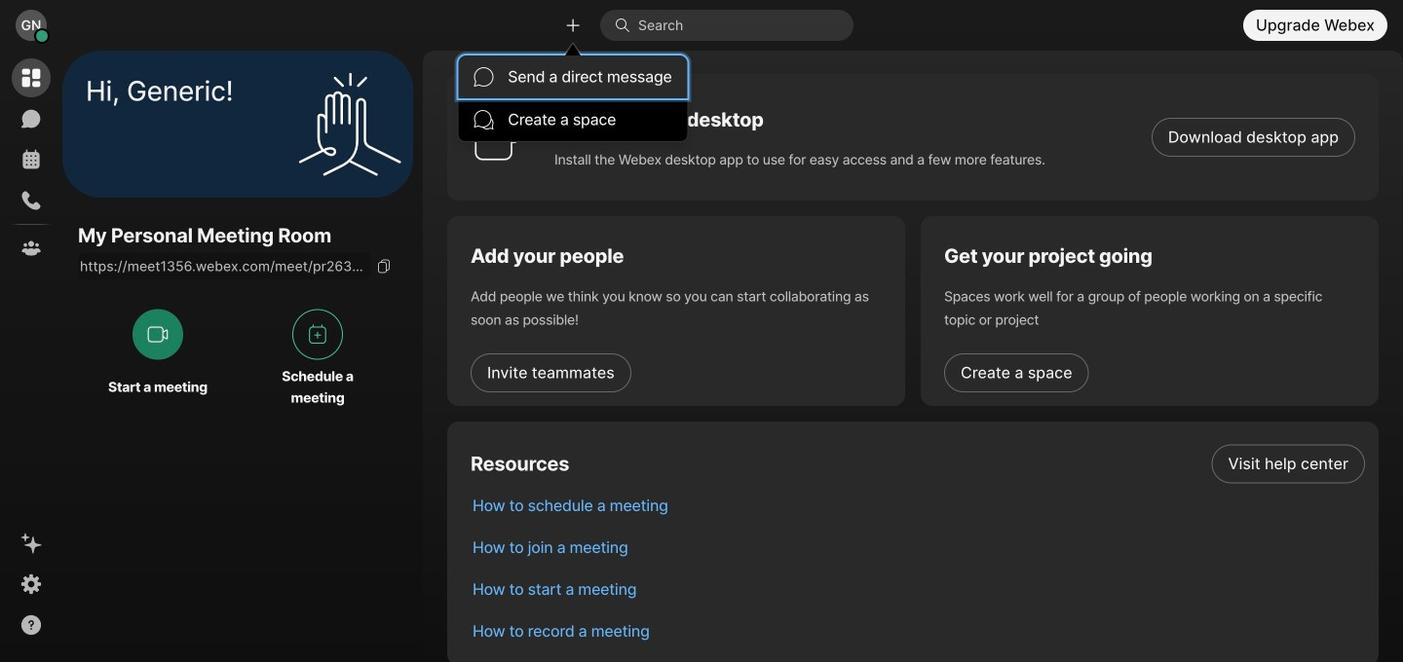 Task type: locate. For each thing, give the bounding box(es) containing it.
navigation
[[0, 51, 62, 663]]

menu bar
[[458, 56, 688, 141]]

4 list item from the top
[[457, 569, 1379, 611]]

1 list item from the top
[[457, 443, 1379, 485]]

list item
[[457, 443, 1379, 485], [457, 485, 1379, 527], [457, 527, 1379, 569], [457, 569, 1379, 611], [457, 611, 1379, 653]]

chat_20 image
[[474, 67, 493, 87]]

None text field
[[78, 253, 370, 280]]

two hands high fiving image
[[291, 66, 408, 183]]

3 list item from the top
[[457, 527, 1379, 569]]



Task type: vqa. For each thing, say whether or not it's contained in the screenshot.
1st List Item from the bottom
yes



Task type: describe. For each thing, give the bounding box(es) containing it.
5 list item from the top
[[457, 611, 1379, 653]]

2 list item from the top
[[457, 485, 1379, 527]]

chat group_20 image
[[474, 110, 493, 130]]

webex tab list
[[12, 58, 51, 268]]



